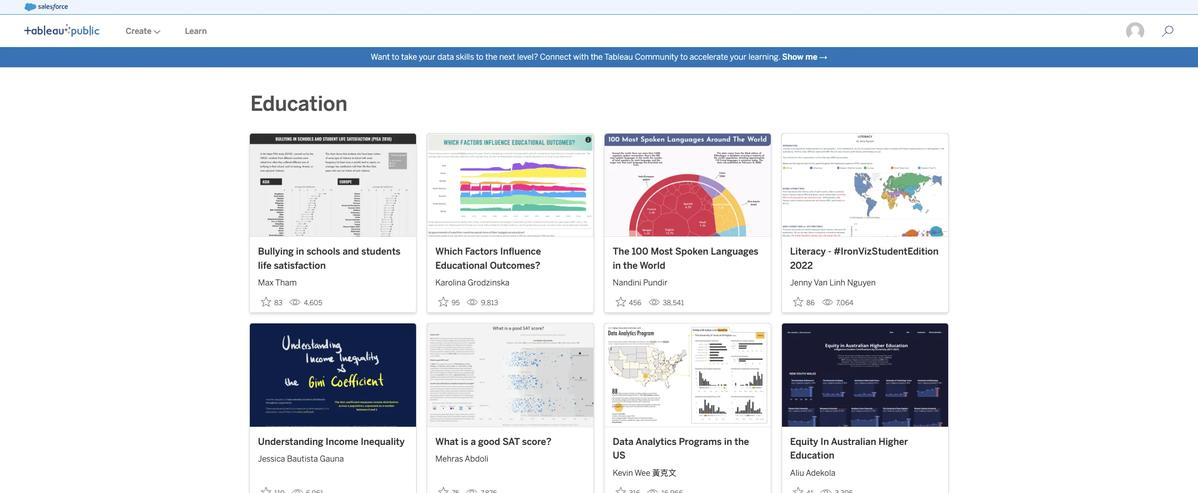 Task type: describe. For each thing, give the bounding box(es) containing it.
understanding
[[258, 437, 323, 448]]

83
[[274, 299, 283, 308]]

greg.robinson3551 image
[[1125, 21, 1146, 42]]

kevin
[[613, 469, 633, 478]]

38,541 views element
[[645, 295, 688, 312]]

spoken
[[675, 247, 709, 258]]

which
[[435, 247, 463, 258]]

workbook thumbnail image for schools
[[250, 134, 416, 237]]

in inside data analytics programs in the us
[[724, 437, 732, 448]]

take
[[401, 52, 417, 62]]

go to search image
[[1150, 25, 1186, 38]]

#ironvizstudentedition
[[834, 247, 939, 258]]

nandini pundir link
[[613, 273, 763, 290]]

equity in australian higher education link
[[790, 436, 940, 464]]

黃克文
[[652, 469, 677, 478]]

which factors influence educational outcomes? link
[[435, 246, 586, 273]]

bullying in schools and students life satisfaction link
[[258, 246, 408, 273]]

learn link
[[173, 16, 219, 47]]

aliu adekola link
[[790, 464, 940, 480]]

workbook thumbnail image for programs
[[605, 324, 771, 427]]

→
[[820, 52, 828, 62]]

2 to from the left
[[476, 52, 484, 62]]

what is a good sat score?
[[435, 437, 552, 448]]

tableau
[[605, 52, 633, 62]]

income
[[326, 437, 358, 448]]

logo image
[[24, 24, 99, 37]]

tham
[[275, 278, 297, 288]]

literacy - #ironvizstudentedition 2022 link
[[790, 246, 940, 273]]

factors
[[465, 247, 498, 258]]

influence
[[500, 247, 541, 258]]

level?
[[517, 52, 538, 62]]

want to take your data skills to the next level? connect with the tableau community to accelerate your learning. show me →
[[371, 52, 828, 62]]

accelerate
[[690, 52, 728, 62]]

mehras abdoli link
[[435, 450, 586, 466]]

95
[[452, 299, 460, 308]]

aliu
[[790, 469, 804, 478]]

higher
[[879, 437, 908, 448]]

outcomes?
[[490, 260, 541, 272]]

most
[[651, 247, 673, 258]]

literacy
[[790, 247, 826, 258]]

9,813
[[481, 299, 498, 308]]

Add Favorite button
[[613, 294, 645, 311]]

4,605
[[304, 299, 322, 308]]

which factors influence educational outcomes?
[[435, 247, 541, 272]]

kevin wee 黃克文
[[613, 469, 677, 478]]

workbook thumbnail image for most
[[605, 134, 771, 237]]

Add Favorite button
[[790, 294, 818, 311]]

-
[[828, 247, 832, 258]]

is
[[461, 437, 468, 448]]

community
[[635, 52, 679, 62]]

bautista
[[287, 455, 318, 464]]

add favorite image
[[793, 488, 804, 494]]

add favorite image for data analytics programs in the us
[[616, 488, 626, 494]]

in
[[821, 437, 829, 448]]

grodzinska
[[468, 278, 510, 288]]

workbook thumbnail image for influence
[[427, 134, 594, 237]]

4,605 views element
[[286, 295, 326, 312]]

literacy - #ironvizstudentedition 2022
[[790, 247, 939, 272]]

inequality
[[361, 437, 405, 448]]

mehras abdoli
[[435, 455, 489, 464]]

7,064
[[836, 299, 854, 308]]

add favorite button for equity in australian higher education
[[790, 485, 817, 494]]

languages
[[711, 247, 759, 258]]

pundir
[[643, 278, 668, 288]]

9,813 views element
[[463, 295, 502, 312]]

linh
[[830, 278, 846, 288]]

sat
[[503, 437, 520, 448]]

create
[[126, 26, 152, 36]]

nandini pundir
[[613, 278, 668, 288]]

show
[[782, 52, 804, 62]]

jessica bautista gauna link
[[258, 450, 408, 466]]

connect
[[540, 52, 571, 62]]

karolina
[[435, 278, 466, 288]]

satisfaction
[[274, 260, 326, 272]]

jessica bautista gauna
[[258, 455, 344, 464]]

education inside equity in australian higher education
[[790, 451, 835, 462]]

38,541
[[663, 299, 684, 308]]

the 100 most spoken languages in the world
[[613, 247, 759, 272]]

7,064 views element
[[818, 295, 858, 312]]

max tham
[[258, 278, 297, 288]]

aliu adekola
[[790, 469, 836, 478]]

the inside the 100 most spoken languages in the world
[[623, 260, 638, 272]]

what
[[435, 437, 459, 448]]

the inside data analytics programs in the us
[[735, 437, 749, 448]]



Task type: locate. For each thing, give the bounding box(es) containing it.
equity
[[790, 437, 818, 448]]

1 vertical spatial in
[[613, 260, 621, 272]]

in inside the 100 most spoken languages in the world
[[613, 260, 621, 272]]

learning.
[[749, 52, 780, 62]]

jenny
[[790, 278, 812, 288]]

nandini
[[613, 278, 641, 288]]

add favorite button for which factors influence educational outcomes?
[[435, 294, 463, 311]]

workbook thumbnail image for a
[[427, 324, 594, 427]]

equity in australian higher education
[[790, 437, 908, 462]]

1 horizontal spatial your
[[730, 52, 747, 62]]

0 vertical spatial in
[[296, 247, 304, 258]]

2 add favorite image from the left
[[439, 488, 449, 494]]

wee
[[635, 469, 651, 478]]

jenny van linh nguyen link
[[790, 273, 940, 290]]

and
[[343, 247, 359, 258]]

in down the
[[613, 260, 621, 272]]

add favorite button for what is a good sat score?
[[435, 485, 462, 494]]

1 horizontal spatial in
[[613, 260, 621, 272]]

in up satisfaction
[[296, 247, 304, 258]]

1 horizontal spatial add favorite image
[[439, 488, 449, 494]]

the
[[486, 52, 498, 62], [591, 52, 603, 62], [623, 260, 638, 272], [735, 437, 749, 448]]

jessica
[[258, 455, 285, 464]]

0 horizontal spatial in
[[296, 247, 304, 258]]

2 horizontal spatial add favorite image
[[616, 488, 626, 494]]

2 vertical spatial in
[[724, 437, 732, 448]]

want
[[371, 52, 390, 62]]

0 horizontal spatial education
[[250, 92, 348, 116]]

add favorite image for what is a good sat score?
[[439, 488, 449, 494]]

0 vertical spatial education
[[250, 92, 348, 116]]

to left accelerate
[[680, 52, 688, 62]]

1 add favorite image from the left
[[261, 488, 271, 494]]

with
[[573, 52, 589, 62]]

add favorite image
[[261, 488, 271, 494], [439, 488, 449, 494], [616, 488, 626, 494]]

add favorite image down jessica
[[261, 488, 271, 494]]

3 to from the left
[[680, 52, 688, 62]]

your right take
[[419, 52, 436, 62]]

what is a good sat score? link
[[435, 436, 586, 450]]

add favorite button down aliu
[[790, 485, 817, 494]]

show me link
[[782, 52, 818, 62]]

mehras
[[435, 455, 463, 464]]

1 to from the left
[[392, 52, 399, 62]]

programs
[[679, 437, 722, 448]]

Add Favorite button
[[435, 294, 463, 311], [258, 485, 288, 494], [435, 485, 462, 494], [613, 485, 643, 494], [790, 485, 817, 494]]

add favorite button down kevin
[[613, 485, 643, 494]]

to left take
[[392, 52, 399, 62]]

create button
[[114, 16, 173, 47]]

the down the
[[623, 260, 638, 272]]

workbook thumbnail image
[[250, 134, 416, 237], [427, 134, 594, 237], [605, 134, 771, 237], [782, 134, 949, 237], [250, 324, 416, 427], [427, 324, 594, 427], [605, 324, 771, 427], [782, 324, 949, 427]]

your left learning.
[[730, 52, 747, 62]]

bullying in schools and students life satisfaction
[[258, 247, 401, 272]]

86
[[807, 299, 815, 308]]

to right the skills
[[476, 52, 484, 62]]

1 vertical spatial education
[[790, 451, 835, 462]]

a
[[471, 437, 476, 448]]

0 horizontal spatial to
[[392, 52, 399, 62]]

2 horizontal spatial to
[[680, 52, 688, 62]]

the
[[613, 247, 630, 258]]

max
[[258, 278, 274, 288]]

the right programs at the bottom right of the page
[[735, 437, 749, 448]]

in inside bullying in schools and students life satisfaction
[[296, 247, 304, 258]]

0 horizontal spatial add favorite image
[[261, 488, 271, 494]]

karolina grodzinska link
[[435, 273, 586, 290]]

add favorite image down mehras
[[439, 488, 449, 494]]

data
[[613, 437, 634, 448]]

1 your from the left
[[419, 52, 436, 62]]

add favorite button for data analytics programs in the us
[[613, 485, 643, 494]]

data analytics programs in the us link
[[613, 436, 763, 464]]

skills
[[456, 52, 474, 62]]

1 horizontal spatial to
[[476, 52, 484, 62]]

education
[[250, 92, 348, 116], [790, 451, 835, 462]]

add favorite image down kevin
[[616, 488, 626, 494]]

next
[[499, 52, 516, 62]]

score?
[[522, 437, 552, 448]]

life
[[258, 260, 272, 272]]

add favorite button down jessica
[[258, 485, 288, 494]]

to
[[392, 52, 399, 62], [476, 52, 484, 62], [680, 52, 688, 62]]

understanding income inequality
[[258, 437, 405, 448]]

data
[[437, 52, 454, 62]]

the left next
[[486, 52, 498, 62]]

salesforce logo image
[[24, 3, 68, 11]]

adekola
[[806, 469, 836, 478]]

workbook thumbnail image for inequality
[[250, 324, 416, 427]]

add favorite button down mehras
[[435, 485, 462, 494]]

abdoli
[[465, 455, 489, 464]]

educational
[[435, 260, 488, 272]]

Add Favorite button
[[258, 294, 286, 311]]

max tham link
[[258, 273, 408, 290]]

1 horizontal spatial education
[[790, 451, 835, 462]]

van
[[814, 278, 828, 288]]

analytics
[[636, 437, 677, 448]]

2 horizontal spatial in
[[724, 437, 732, 448]]

the right with
[[591, 52, 603, 62]]

me
[[806, 52, 818, 62]]

100
[[632, 247, 649, 258]]

schools
[[307, 247, 340, 258]]

2022
[[790, 260, 813, 272]]

the 100 most spoken languages in the world link
[[613, 246, 763, 273]]

jenny van linh nguyen
[[790, 278, 876, 288]]

understanding income inequality link
[[258, 436, 408, 450]]

workbook thumbnail image for #ironvizstudentedition
[[782, 134, 949, 237]]

0 horizontal spatial your
[[419, 52, 436, 62]]

learn
[[185, 26, 207, 36]]

gauna
[[320, 455, 344, 464]]

australian
[[831, 437, 876, 448]]

students
[[362, 247, 401, 258]]

karolina grodzinska
[[435, 278, 510, 288]]

good
[[478, 437, 500, 448]]

3 add favorite image from the left
[[616, 488, 626, 494]]

2 your from the left
[[730, 52, 747, 62]]

in
[[296, 247, 304, 258], [613, 260, 621, 272], [724, 437, 732, 448]]

data analytics programs in the us
[[613, 437, 749, 462]]

add favorite button down karolina
[[435, 294, 463, 311]]

kevin wee 黃克文 link
[[613, 464, 763, 480]]

workbook thumbnail image for australian
[[782, 324, 949, 427]]

in right programs at the bottom right of the page
[[724, 437, 732, 448]]

world
[[640, 260, 666, 272]]

add favorite button for understanding income inequality
[[258, 485, 288, 494]]

nguyen
[[847, 278, 876, 288]]

456
[[629, 299, 642, 308]]

add favorite button containing 95
[[435, 294, 463, 311]]

us
[[613, 451, 626, 462]]

add favorite image for understanding income inequality
[[261, 488, 271, 494]]



Task type: vqa. For each thing, say whether or not it's contained in the screenshot.


